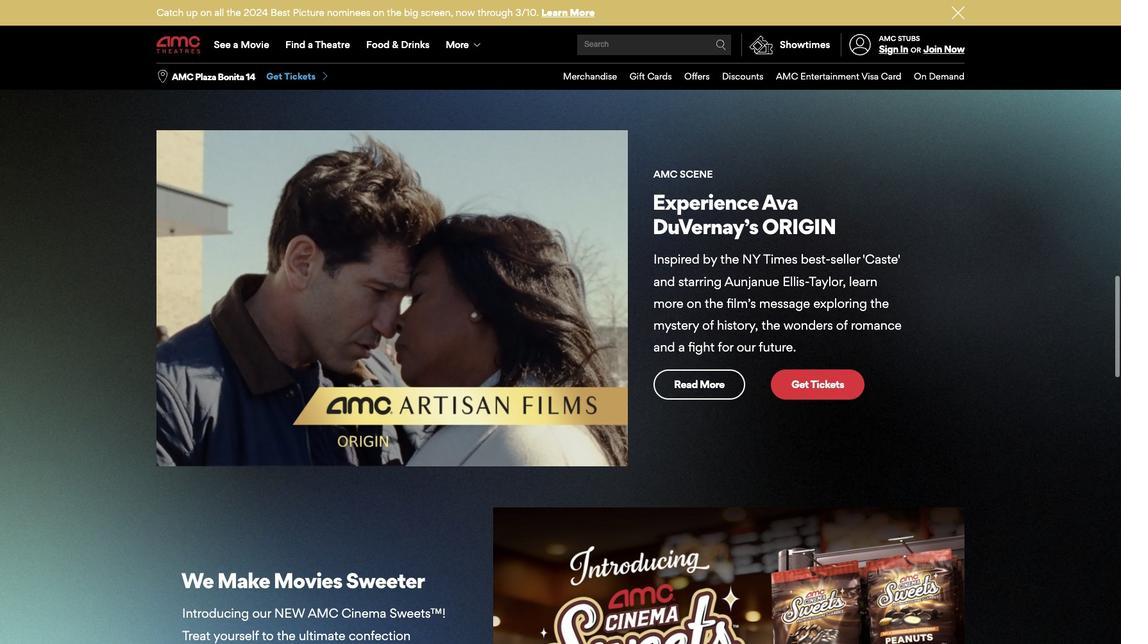 Task type: locate. For each thing, give the bounding box(es) containing it.
1 vertical spatial get
[[792, 378, 809, 391]]

more inside 'read more' link
[[700, 378, 725, 391]]

and down mystery
[[654, 340, 676, 355]]

a inside the inspired by the ny times best-seller 'caste' and starring aunjanue ellis-taylor, learn more on the film's message exploring the mystery of history, the wonders of romance and a fight for our future.
[[679, 340, 685, 355]]

0 horizontal spatial get tickets
[[266, 71, 316, 82]]

get tickets link down future.
[[771, 370, 865, 400]]

2 horizontal spatial more
[[700, 378, 725, 391]]

menu containing more
[[157, 27, 965, 63]]

more
[[570, 6, 595, 19], [446, 38, 469, 51], [700, 378, 725, 391]]

0 vertical spatial get tickets
[[266, 71, 316, 82]]

amc for amc plaza bonita 14
[[172, 71, 193, 82]]

plaza
[[195, 71, 216, 82]]

on demand link
[[902, 64, 965, 90]]

tickets down find
[[284, 71, 316, 82]]

0 horizontal spatial get tickets link
[[266, 71, 330, 83]]

offers
[[685, 71, 710, 82]]

message
[[760, 296, 811, 311]]

merchandise
[[563, 71, 618, 82]]

best-
[[801, 252, 831, 267]]

0 horizontal spatial tickets
[[284, 71, 316, 82]]

1 horizontal spatial get
[[792, 378, 809, 391]]

2 horizontal spatial a
[[679, 340, 685, 355]]

tickets down wonders
[[811, 378, 845, 391]]

get tickets link
[[266, 71, 330, 83], [771, 370, 865, 400]]

and
[[654, 274, 676, 289], [654, 340, 676, 355]]

amc up the sign
[[880, 34, 897, 43]]

of up fight
[[703, 318, 714, 333]]

amc logo image
[[157, 36, 202, 54], [157, 36, 202, 54]]

a left fight
[[679, 340, 685, 355]]

more down now
[[446, 38, 469, 51]]

get tickets down find
[[266, 71, 316, 82]]

see a movie
[[214, 39, 269, 51]]

aunjanue
[[725, 274, 780, 289]]

amc
[[880, 34, 897, 43], [777, 71, 799, 82], [172, 71, 193, 82], [654, 168, 678, 181], [308, 606, 339, 622]]

read
[[675, 378, 698, 391]]

fight
[[689, 340, 715, 355]]

get
[[266, 71, 283, 82], [792, 378, 809, 391]]

1 and from the top
[[654, 274, 676, 289]]

duvernay's
[[653, 214, 759, 239]]

0 vertical spatial our
[[737, 340, 756, 355]]

0 vertical spatial get tickets link
[[266, 71, 330, 83]]

drinks
[[401, 39, 430, 51]]

amc inside button
[[172, 71, 193, 82]]

nominees
[[327, 6, 371, 19]]

get tickets
[[266, 71, 316, 82], [792, 378, 845, 391]]

catch
[[157, 6, 184, 19]]

1 vertical spatial and
[[654, 340, 676, 355]]

0 horizontal spatial our
[[252, 606, 271, 622]]

cards
[[648, 71, 672, 82]]

origin
[[763, 214, 836, 239]]

1 vertical spatial menu
[[551, 64, 965, 90]]

1 vertical spatial get tickets
[[792, 378, 845, 391]]

get right 14
[[266, 71, 283, 82]]

0 vertical spatial menu
[[157, 27, 965, 63]]

0 horizontal spatial of
[[703, 318, 714, 333]]

we make movies sweeter
[[181, 568, 425, 594]]

amc for amc entertainment visa card
[[777, 71, 799, 82]]

a
[[233, 39, 239, 51], [308, 39, 313, 51], [679, 340, 685, 355]]

our
[[737, 340, 756, 355], [252, 606, 271, 622]]

0 horizontal spatial on
[[200, 6, 212, 19]]

inspired
[[654, 252, 700, 267]]

by
[[703, 252, 718, 267]]

amc left scene
[[654, 168, 678, 181]]

on left all
[[200, 6, 212, 19]]

our up to
[[252, 606, 271, 622]]

exploring
[[814, 296, 868, 311]]

and up the more
[[654, 274, 676, 289]]

amc up ultimate
[[308, 606, 339, 622]]

amc plaza bonita 14 button
[[172, 70, 256, 83]]

more right learn
[[570, 6, 595, 19]]

get down future.
[[792, 378, 809, 391]]

0 vertical spatial more
[[570, 6, 595, 19]]

2 horizontal spatial on
[[687, 296, 702, 311]]

a right find
[[308, 39, 313, 51]]

learn more link
[[542, 6, 595, 19]]

menu down learn
[[157, 27, 965, 63]]

see a movie link
[[206, 27, 277, 63]]

gift cards link
[[618, 64, 672, 90]]

history,
[[717, 318, 759, 333]]

now
[[456, 6, 475, 19]]

introducing
[[182, 606, 249, 622]]

showtimes image
[[743, 33, 780, 56]]

&
[[392, 39, 399, 51]]

on inside the inspired by the ny times best-seller 'caste' and starring aunjanue ellis-taylor, learn more on the film's message exploring the mystery of history, the wonders of romance and a fight for our future.
[[687, 296, 702, 311]]

up
[[186, 6, 198, 19]]

1 horizontal spatial of
[[837, 318, 848, 333]]

a right "see"
[[233, 39, 239, 51]]

of
[[703, 318, 714, 333], [837, 318, 848, 333]]

0 horizontal spatial more
[[446, 38, 469, 51]]

on demand
[[915, 71, 965, 82]]

0 horizontal spatial a
[[233, 39, 239, 51]]

amc for amc scene
[[654, 168, 678, 181]]

cinema
[[342, 606, 387, 622]]

ultimate
[[299, 628, 346, 643]]

1 vertical spatial get tickets link
[[771, 370, 865, 400]]

0 vertical spatial tickets
[[284, 71, 316, 82]]

amc inside the 'amc stubs sign in or join now'
[[880, 34, 897, 43]]

the up romance
[[871, 296, 890, 311]]

get tickets link down find
[[266, 71, 330, 83]]

our inside introducing our new amc cinema sweets™! treat yourself to the ultimate confectio
[[252, 606, 271, 622]]

get for get tickets link to the top
[[266, 71, 283, 82]]

menu
[[157, 27, 965, 63], [551, 64, 965, 90]]

dialog
[[0, 0, 1122, 644]]

on down starring
[[687, 296, 702, 311]]

tickets
[[284, 71, 316, 82], [811, 378, 845, 391]]

offers link
[[672, 64, 710, 90]]

ava
[[762, 190, 798, 215]]

1 horizontal spatial tickets
[[811, 378, 845, 391]]

submit search icon image
[[716, 40, 727, 50]]

0 horizontal spatial get
[[266, 71, 283, 82]]

find a theatre link
[[277, 27, 358, 63]]

2 vertical spatial more
[[700, 378, 725, 391]]

demand
[[930, 71, 965, 82]]

menu down showtimes image
[[551, 64, 965, 90]]

1 vertical spatial more
[[446, 38, 469, 51]]

sweets™!
[[390, 606, 446, 622]]

get tickets down future.
[[792, 378, 845, 391]]

more button
[[438, 27, 492, 63]]

amc down showtimes link
[[777, 71, 799, 82]]

the
[[227, 6, 241, 19], [387, 6, 402, 19], [721, 252, 740, 267], [705, 296, 724, 311], [871, 296, 890, 311], [762, 318, 781, 333], [277, 628, 296, 643]]

romance
[[851, 318, 902, 333]]

to
[[262, 628, 274, 643]]

1 horizontal spatial our
[[737, 340, 756, 355]]

1 vertical spatial tickets
[[811, 378, 845, 391]]

amc inside introducing our new amc cinema sweets™! treat yourself to the ultimate confectio
[[308, 606, 339, 622]]

introducing our new amc cinema sweets™! treat yourself to the ultimate confectio
[[182, 606, 461, 644]]

wonders
[[784, 318, 834, 333]]

in
[[901, 43, 909, 55]]

more inside 'more' 'button'
[[446, 38, 469, 51]]

seller
[[831, 252, 861, 267]]

more right the read
[[700, 378, 725, 391]]

bonita
[[218, 71, 244, 82]]

1 vertical spatial our
[[252, 606, 271, 622]]

0 vertical spatial get
[[266, 71, 283, 82]]

visa
[[862, 71, 879, 82]]

see
[[214, 39, 231, 51]]

1 horizontal spatial get tickets link
[[771, 370, 865, 400]]

amc stubs sign in or join now
[[880, 34, 965, 55]]

amc left plaza
[[172, 71, 193, 82]]

0 vertical spatial and
[[654, 274, 676, 289]]

on
[[200, 6, 212, 19], [373, 6, 385, 19], [687, 296, 702, 311]]

ellis-
[[783, 274, 809, 289]]

on right nominees
[[373, 6, 385, 19]]

amc entertainment visa card link
[[764, 64, 902, 90]]

our right the for
[[737, 340, 756, 355]]

merchandise link
[[551, 64, 618, 90]]

gift cards
[[630, 71, 672, 82]]

sign in button
[[880, 43, 909, 55]]

the right to
[[277, 628, 296, 643]]

the up future.
[[762, 318, 781, 333]]

sign
[[880, 43, 899, 55]]

1 horizontal spatial a
[[308, 39, 313, 51]]

of down exploring
[[837, 318, 848, 333]]

we
[[181, 568, 214, 594]]

learn
[[542, 6, 568, 19]]



Task type: vqa. For each thing, say whether or not it's contained in the screenshot.
CATCH at left
yes



Task type: describe. For each thing, give the bounding box(es) containing it.
food
[[366, 39, 390, 51]]

film's
[[727, 296, 756, 311]]

picture
[[293, 6, 325, 19]]

gift
[[630, 71, 646, 82]]

'caste'
[[863, 252, 901, 267]]

search the AMC website text field
[[583, 40, 716, 50]]

the down starring
[[705, 296, 724, 311]]

theatre
[[315, 39, 350, 51]]

discounts
[[723, 71, 764, 82]]

more
[[654, 296, 684, 311]]

our inside the inspired by the ny times best-seller 'caste' and starring aunjanue ellis-taylor, learn more on the film's message exploring the mystery of history, the wonders of romance and a fight for our future.
[[737, 340, 756, 355]]

experience
[[653, 190, 759, 215]]

menu containing merchandise
[[551, 64, 965, 90]]

new
[[275, 606, 305, 622]]

origin blog image
[[157, 130, 628, 467]]

showtimes link
[[742, 33, 831, 56]]

showtimes
[[780, 39, 831, 51]]

find a theatre
[[286, 39, 350, 51]]

experience ava duvernay's origin
[[653, 190, 836, 239]]

through
[[478, 6, 513, 19]]

amc scene
[[654, 168, 713, 181]]

the left big
[[387, 6, 402, 19]]

food & drinks
[[366, 39, 430, 51]]

1 horizontal spatial get tickets
[[792, 378, 845, 391]]

big
[[404, 6, 419, 19]]

amc entertainment visa card
[[777, 71, 902, 82]]

sweeter
[[346, 568, 425, 594]]

scene
[[680, 168, 713, 181]]

all
[[214, 6, 224, 19]]

tickets for the rightmost get tickets link
[[811, 378, 845, 391]]

amc plaza bonita 14
[[172, 71, 256, 82]]

2 and from the top
[[654, 340, 676, 355]]

ny
[[743, 252, 761, 267]]

amc for amc stubs sign in or join now
[[880, 34, 897, 43]]

2024
[[244, 6, 268, 19]]

inspired by the ny times best-seller 'caste' and starring aunjanue ellis-taylor, learn more on the film's message exploring the mystery of history, the wonders of romance and a fight for our future.
[[654, 252, 902, 355]]

screen,
[[421, 6, 454, 19]]

get for the rightmost get tickets link
[[792, 378, 809, 391]]

the right by
[[721, 252, 740, 267]]

stubs
[[898, 34, 921, 43]]

food & drinks link
[[358, 27, 438, 63]]

treat
[[182, 628, 211, 643]]

1 horizontal spatial on
[[373, 6, 385, 19]]

the right all
[[227, 6, 241, 19]]

best
[[271, 6, 290, 19]]

read more link
[[654, 370, 746, 400]]

movie
[[241, 39, 269, 51]]

join now button
[[924, 43, 965, 55]]

a for movie
[[233, 39, 239, 51]]

entertainment
[[801, 71, 860, 82]]

discounts link
[[710, 64, 764, 90]]

catch up on all the 2024 best picture nominees on the big screen, now through 3/10. learn more
[[157, 6, 595, 19]]

movies
[[274, 568, 342, 594]]

for
[[718, 340, 734, 355]]

3/10.
[[516, 6, 539, 19]]

future.
[[759, 340, 797, 355]]

or
[[911, 46, 922, 55]]

the inside introducing our new amc cinema sweets™! treat yourself to the ultimate confectio
[[277, 628, 296, 643]]

14
[[246, 71, 256, 82]]

learn
[[850, 274, 878, 289]]

close this dialog image
[[1099, 619, 1112, 632]]

a for theatre
[[308, 39, 313, 51]]

read more
[[675, 378, 725, 391]]

1 horizontal spatial more
[[570, 6, 595, 19]]

now
[[945, 43, 965, 55]]

find
[[286, 39, 306, 51]]

taylor,
[[809, 274, 847, 289]]

1 of from the left
[[703, 318, 714, 333]]

tickets for get tickets link to the top
[[284, 71, 316, 82]]

argylle drink image
[[494, 0, 965, 89]]

on
[[915, 71, 927, 82]]

join
[[924, 43, 943, 55]]

make
[[217, 568, 270, 594]]

mystery
[[654, 318, 700, 333]]

starring
[[679, 274, 722, 289]]

sign in or join amc stubs element
[[841, 27, 965, 63]]

user profile image
[[843, 34, 879, 56]]

2 of from the left
[[837, 318, 848, 333]]

yourself
[[214, 628, 259, 643]]



